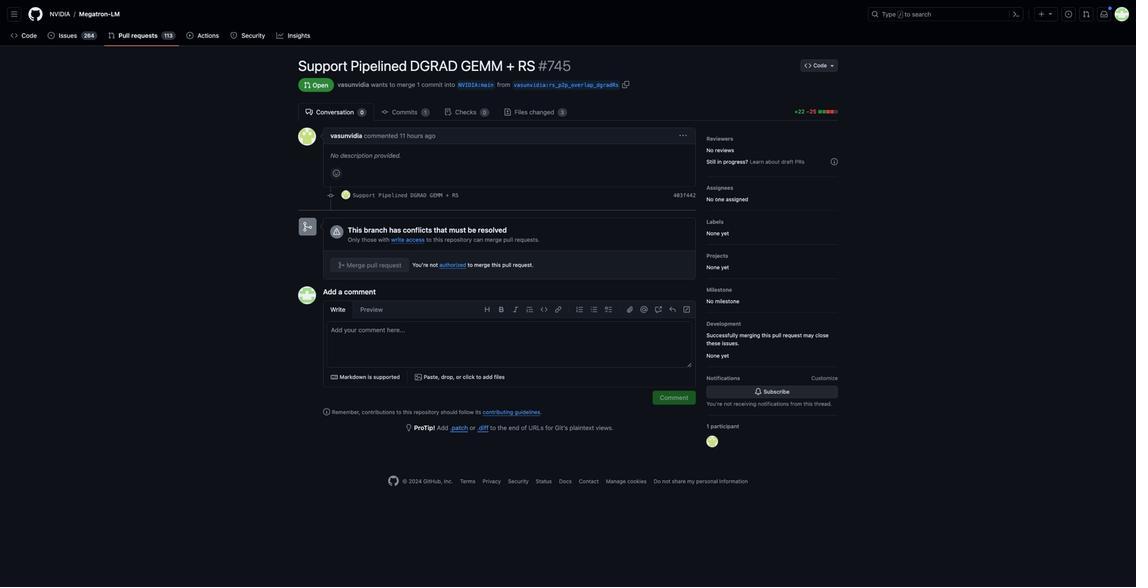 Task type: locate. For each thing, give the bounding box(es) containing it.
tab panel
[[431, 429, 927, 516]]

git merge image
[[403, 295, 417, 310]]

list
[[62, 9, 1136, 28]]

@vasunvidia image
[[455, 254, 467, 266]]

@augustusodena image
[[398, 382, 421, 406]]

issue opened image
[[64, 43, 73, 52]]

copy image
[[830, 108, 839, 118]]

homepage image
[[38, 9, 57, 28]]

add or remove reactions image
[[444, 227, 453, 236]]

code image
[[14, 43, 24, 52]]

play image
[[248, 43, 258, 52]]

  text field
[[436, 430, 922, 490]]



Task type: vqa. For each thing, say whether or not it's contained in the screenshot.
the graph Image
yes



Task type: describe. For each thing, give the bounding box(es) containing it.
graph image
[[369, 43, 378, 52]]

pull request tabs element
[[398, 137, 1054, 161]]

shield image
[[307, 43, 316, 52]]

status: open image
[[405, 109, 415, 118]]

git commit image
[[436, 256, 446, 266]]

add or remove reactions element
[[441, 224, 456, 239]]

git pull request image
[[144, 43, 153, 52]]

add a comment tab list
[[431, 401, 520, 425]]

vasunvidia image
[[398, 170, 421, 194]]



